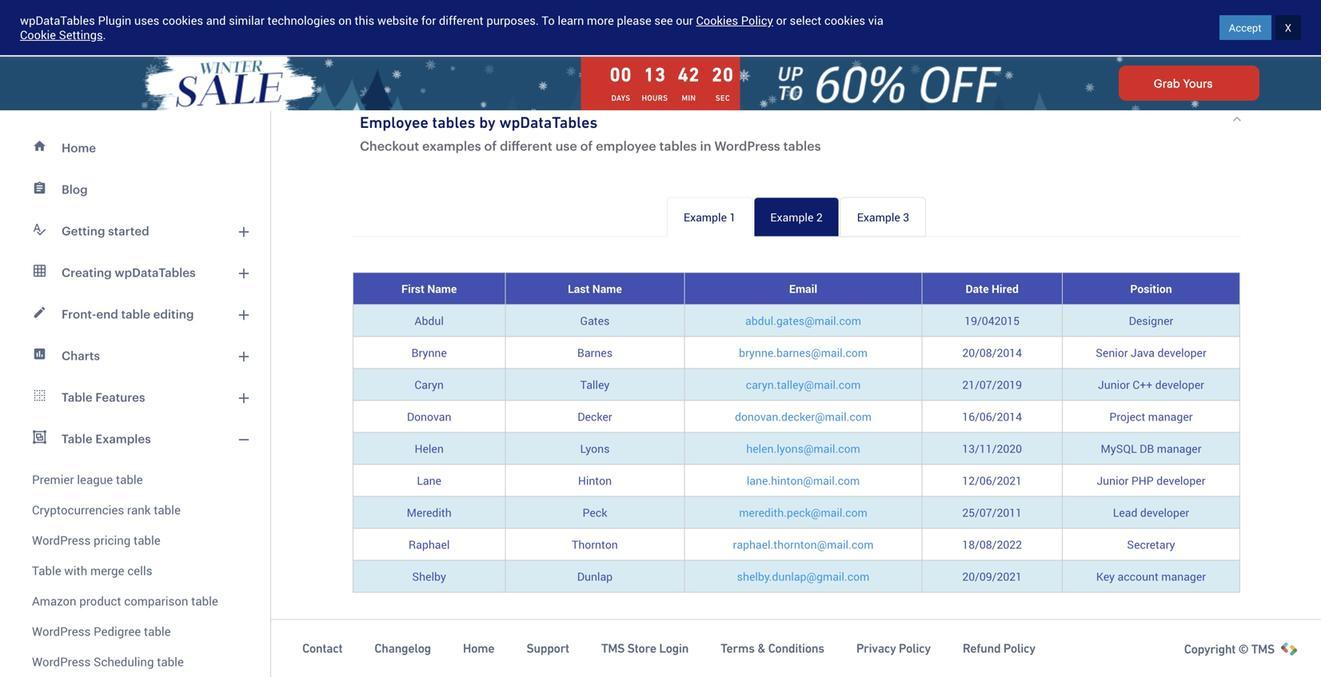 Task type: vqa. For each thing, say whether or not it's contained in the screenshot.
created
no



Task type: locate. For each thing, give the bounding box(es) containing it.
wordpress inside employee tables by wpdatatables checkout examples of different use of employee tables in wordpress tables
[[715, 138, 781, 153]]

refund policy link
[[963, 641, 1036, 657]]

1 horizontal spatial example
[[771, 210, 814, 225]]

to
[[542, 12, 555, 28]]

junior php developer
[[1097, 473, 1206, 488]]

terms & conditions
[[721, 642, 825, 656]]

2 example from the left
[[771, 210, 814, 225]]

helen.lyons@mail.com link
[[747, 441, 861, 456]]

c++
[[1133, 377, 1153, 392]]

brynne.barnes@mail.com
[[739, 345, 868, 360]]

tms left store
[[601, 642, 625, 656]]

junior for junior php developer
[[1097, 473, 1129, 488]]

or
[[776, 12, 787, 28]]

0 horizontal spatial name
[[427, 281, 457, 296]]

0 vertical spatial wpdatatables
[[20, 12, 95, 28]]

example for example 3
[[857, 210, 901, 225]]

1 name from the left
[[427, 281, 457, 296]]

1 horizontal spatial employee
[[497, 10, 634, 46]]

merge
[[90, 563, 124, 579]]

tables up example 2
[[784, 138, 821, 153]]

db
[[1140, 441, 1155, 456]]

blog link
[[10, 169, 261, 210]]

0 vertical spatial different
[[439, 12, 484, 28]]

0 vertical spatial junior
[[1098, 377, 1130, 392]]

last
[[568, 281, 590, 296]]

20
[[712, 64, 734, 86]]

2 name from the left
[[593, 281, 622, 296]]

policy inside wpdatatables plugin uses cookies and similar technologies on this website for different purposes. to learn more please see our cookies policy or select cookies via cookie settings .
[[741, 12, 774, 28]]

refund
[[963, 642, 1001, 656]]

date
[[966, 281, 989, 296]]

2 horizontal spatial policy
[[1004, 642, 1036, 656]]

this
[[355, 12, 375, 28]]

home left support
[[463, 642, 495, 656]]

tms
[[601, 642, 625, 656], [1252, 642, 1275, 657]]

20/08/2014
[[963, 345, 1022, 360]]

home link up blog
[[10, 127, 261, 169]]

2 horizontal spatial wpdatatables
[[500, 113, 598, 132]]

developer right the java
[[1158, 345, 1207, 360]]

junior left php
[[1097, 473, 1129, 488]]

donovan.decker@mail.com
[[735, 409, 872, 424]]

use
[[556, 138, 577, 153]]

cryptocurrencies rank table link
[[10, 495, 261, 526]]

1 horizontal spatial policy
[[899, 642, 931, 656]]

20/09/2021
[[963, 569, 1022, 584]]

different right "for"
[[439, 12, 484, 28]]

wordpress pedigree table link
[[10, 617, 261, 647]]

comparison
[[124, 593, 188, 610]]

12/06/2021
[[963, 473, 1022, 488]]

3 example from the left
[[857, 210, 901, 225]]

of right use
[[580, 138, 593, 153]]

cookies left the and
[[162, 12, 203, 28]]

wordpress for wordpress pricing table
[[32, 532, 91, 549]]

Search form search field
[[336, 17, 873, 38]]

1 vertical spatial wpdatatables
[[500, 113, 598, 132]]

table down comparison at the bottom of page
[[144, 624, 171, 640]]

tables left in
[[660, 138, 697, 153]]

2 horizontal spatial example
[[857, 210, 901, 225]]

1 horizontal spatial different
[[500, 138, 553, 153]]

table for cryptocurrencies rank table
[[154, 502, 181, 518]]

table inside table examples "link"
[[62, 432, 93, 446]]

example for example 1
[[684, 210, 727, 225]]

secretary
[[1128, 537, 1176, 552]]

manager right the account
[[1162, 569, 1206, 584]]

developer right php
[[1157, 473, 1206, 488]]

wpdatatables up editing
[[115, 266, 196, 280]]

wordpress employee table
[[336, 10, 712, 46]]

0 horizontal spatial employee
[[360, 113, 429, 132]]

0 horizontal spatial policy
[[741, 12, 774, 28]]

cells
[[127, 563, 152, 579]]

table left with
[[32, 563, 61, 579]]

0 horizontal spatial tables
[[432, 113, 476, 132]]

table right end
[[121, 307, 150, 321]]

1 horizontal spatial home link
[[463, 641, 495, 657]]

table down charts on the bottom
[[62, 390, 93, 404]]

shelby.dunlap@gmail.com link
[[737, 569, 870, 584]]

13
[[644, 64, 666, 86]]

x
[[1285, 20, 1292, 35]]

example left the 3
[[857, 210, 901, 225]]

abdul
[[415, 313, 444, 328]]

0 horizontal spatial cookies
[[162, 12, 203, 28]]

0 horizontal spatial home
[[62, 141, 96, 155]]

raphael.thornton@mail.com
[[733, 537, 874, 552]]

2 horizontal spatial tables
[[784, 138, 821, 153]]

technologies
[[268, 12, 336, 28]]

table for table examples
[[62, 432, 93, 446]]

manager up mysql db manager
[[1149, 409, 1193, 424]]

example left 2
[[771, 210, 814, 225]]

developer right c++
[[1156, 377, 1205, 392]]

name right last
[[593, 281, 622, 296]]

name
[[427, 281, 457, 296], [593, 281, 622, 296]]

contact
[[302, 642, 343, 656]]

senior
[[1096, 345, 1128, 360]]

13/11/2020
[[963, 441, 1022, 456]]

0 horizontal spatial different
[[439, 12, 484, 28]]

table for wordpress pricing table
[[134, 532, 161, 549]]

different inside employee tables by wpdatatables checkout examples of different use of employee tables in wordpress tables
[[500, 138, 553, 153]]

cookies left via
[[825, 12, 866, 28]]

table for premier league table
[[116, 472, 143, 488]]

copyright © tms
[[1185, 642, 1275, 657]]

table for wordpress employee table
[[642, 10, 712, 46]]

policy right privacy
[[899, 642, 931, 656]]

website
[[377, 12, 419, 28]]

tables
[[432, 113, 476, 132], [660, 138, 697, 153], [784, 138, 821, 153]]

0 horizontal spatial example
[[684, 210, 727, 225]]

wpdatatables
[[20, 12, 95, 28], [500, 113, 598, 132], [115, 266, 196, 280]]

yours
[[1184, 77, 1213, 90]]

1 example from the left
[[684, 210, 727, 225]]

example 3 link
[[841, 197, 927, 237]]

manager right db
[[1157, 441, 1202, 456]]

1 horizontal spatial wpdatatables
[[115, 266, 196, 280]]

name for last name
[[593, 281, 622, 296]]

0 horizontal spatial wpdatatables
[[20, 12, 95, 28]]

name for first name
[[427, 281, 457, 296]]

wpdatatables up use
[[500, 113, 598, 132]]

table inside table with merge cells link
[[32, 563, 61, 579]]

2 vertical spatial manager
[[1162, 569, 1206, 584]]

cookies policy link
[[696, 12, 774, 28]]

developer
[[1158, 345, 1207, 360], [1156, 377, 1205, 392], [1157, 473, 1206, 488], [1141, 505, 1190, 520]]

more
[[587, 12, 614, 28]]

2 vertical spatial table
[[32, 563, 61, 579]]

table up premier league table
[[62, 432, 93, 446]]

wordpress for wordpress pedigree table
[[32, 624, 91, 640]]

home link left support
[[463, 641, 495, 657]]

1 horizontal spatial name
[[593, 281, 622, 296]]

mysql db manager
[[1101, 441, 1202, 456]]

2 vertical spatial wpdatatables
[[115, 266, 196, 280]]

examples
[[95, 432, 151, 446]]

rank
[[127, 502, 151, 518]]

1 horizontal spatial cookies
[[825, 12, 866, 28]]

table up cryptocurrencies rank table link
[[116, 472, 143, 488]]

accept
[[1229, 20, 1262, 35]]

shelby
[[412, 569, 446, 584]]

manager for db
[[1157, 441, 1202, 456]]

table right rank
[[154, 502, 181, 518]]

policy left or
[[741, 12, 774, 28]]

table inside 'link'
[[157, 654, 184, 670]]

1 vertical spatial different
[[500, 138, 553, 153]]

examples
[[422, 138, 481, 153]]

wordpress for wordpress scheduling table
[[32, 654, 91, 670]]

1
[[730, 210, 736, 225]]

junior left c++
[[1098, 377, 1130, 392]]

42
[[678, 64, 700, 86]]

tms right ©
[[1252, 642, 1275, 657]]

example 2
[[771, 210, 823, 225]]

meredith.peck@mail.com link
[[739, 505, 868, 520]]

cookie
[[20, 27, 56, 43]]

0 vertical spatial employee
[[497, 10, 634, 46]]

wordpress inside 'link'
[[32, 654, 91, 670]]

wordpress pedigree table
[[32, 624, 171, 640]]

table inside table features link
[[62, 390, 93, 404]]

table with merge cells
[[32, 563, 152, 579]]

dunlap
[[577, 569, 613, 584]]

cryptocurrencies
[[32, 502, 124, 518]]

caryn.talley@mail.com link
[[746, 377, 861, 392]]

scheduling
[[94, 654, 154, 670]]

of down by
[[484, 138, 497, 153]]

different left use
[[500, 138, 553, 153]]

junior c++ developer
[[1098, 377, 1205, 392]]

1 horizontal spatial of
[[580, 138, 593, 153]]

policy
[[741, 12, 774, 28], [899, 642, 931, 656], [1004, 642, 1036, 656]]

name right first
[[427, 281, 457, 296]]

table for wordpress pedigree table
[[144, 624, 171, 640]]

0 vertical spatial home
[[62, 141, 96, 155]]

1 vertical spatial home
[[463, 642, 495, 656]]

wordpress scheduling table
[[32, 654, 184, 670]]

support
[[527, 642, 569, 656]]

example left "1"
[[684, 210, 727, 225]]

1 vertical spatial table
[[62, 432, 93, 446]]

0 horizontal spatial of
[[484, 138, 497, 153]]

wpdatatables left .
[[20, 12, 95, 28]]

getting
[[62, 224, 105, 238]]

home up blog
[[62, 141, 96, 155]]

donovan.decker@mail.com link
[[735, 409, 872, 424]]

table examples link
[[10, 418, 261, 460]]

checkout
[[360, 138, 419, 153]]

cookies
[[162, 12, 203, 28], [825, 12, 866, 28]]

table up cells
[[134, 532, 161, 549]]

0 vertical spatial table
[[62, 390, 93, 404]]

1 vertical spatial manager
[[1157, 441, 1202, 456]]

table down wordpress pedigree table link
[[157, 654, 184, 670]]

table up 42 at the right top
[[642, 10, 712, 46]]

policy right refund
[[1004, 642, 1036, 656]]

manager
[[1149, 409, 1193, 424], [1157, 441, 1202, 456], [1162, 569, 1206, 584]]

1 vertical spatial employee
[[360, 113, 429, 132]]

refund policy
[[963, 642, 1036, 656]]

amazon product comparison table
[[32, 593, 218, 610]]

2 cookies from the left
[[825, 12, 866, 28]]

0 horizontal spatial tms
[[601, 642, 625, 656]]

0 horizontal spatial home link
[[10, 127, 261, 169]]

1 vertical spatial junior
[[1097, 473, 1129, 488]]

tables up the examples on the top of the page
[[432, 113, 476, 132]]

grab yours
[[1154, 77, 1213, 90]]



Task type: describe. For each thing, give the bounding box(es) containing it.
abdul.gates@mail.com
[[746, 313, 862, 328]]

developer for senior java developer
[[1158, 345, 1207, 360]]

by
[[479, 113, 496, 132]]

table features link
[[10, 377, 261, 418]]

developer for junior php developer
[[1157, 473, 1206, 488]]

2 of from the left
[[580, 138, 593, 153]]

1 horizontal spatial tables
[[660, 138, 697, 153]]

key
[[1097, 569, 1115, 584]]

front-
[[62, 307, 96, 321]]

1 horizontal spatial home
[[463, 642, 495, 656]]

wpdatatables inside wpdatatables plugin uses cookies and similar technologies on this website for different purposes. to learn more please see our cookies policy or select cookies via cookie settings .
[[20, 12, 95, 28]]

premier league table link
[[10, 460, 261, 495]]

1 horizontal spatial tms
[[1252, 642, 1275, 657]]

creating
[[62, 266, 112, 280]]

league
[[77, 472, 113, 488]]

table right comparison at the bottom of page
[[191, 593, 218, 610]]

on
[[339, 12, 352, 28]]

end
[[96, 307, 118, 321]]

in
[[700, 138, 712, 153]]

our
[[676, 12, 693, 28]]

min
[[682, 94, 696, 103]]

brynne.barnes@mail.com link
[[739, 345, 868, 360]]

employee inside employee tables by wpdatatables checkout examples of different use of employee tables in wordpress tables
[[360, 113, 429, 132]]

hours
[[642, 94, 668, 103]]

privacy policy
[[857, 642, 931, 656]]

junior for junior c++ developer
[[1098, 377, 1130, 392]]

shelby.dunlap@gmail.com
[[737, 569, 870, 584]]

wordpress pricing table
[[32, 532, 161, 549]]

1 cookies from the left
[[162, 12, 203, 28]]

gates
[[580, 313, 610, 328]]

editing
[[153, 307, 194, 321]]

support link
[[527, 641, 569, 657]]

pedigree
[[94, 624, 141, 640]]

1 vertical spatial home link
[[463, 641, 495, 657]]

wordpress for wordpress employee table
[[336, 10, 490, 46]]

wordpress scheduling table link
[[10, 647, 261, 678]]

1 of from the left
[[484, 138, 497, 153]]

grab yours link
[[1119, 66, 1260, 101]]

plugin
[[98, 12, 131, 28]]

pricing
[[94, 532, 131, 549]]

abdul.gates@mail.com link
[[746, 313, 862, 328]]

cookies
[[696, 12, 738, 28]]

terms & conditions link
[[721, 641, 825, 657]]

developer down junior php developer
[[1141, 505, 1190, 520]]

donovan
[[407, 409, 452, 424]]

project manager
[[1110, 409, 1193, 424]]

wpdatatables - tables and charts manager wordpress plugin image
[[16, 14, 169, 42]]

0 vertical spatial manager
[[1149, 409, 1193, 424]]

wpdatatables inside employee tables by wpdatatables checkout examples of different use of employee tables in wordpress tables
[[500, 113, 598, 132]]

amazon
[[32, 593, 76, 610]]

see
[[655, 12, 673, 28]]

table for front-end table editing
[[121, 307, 150, 321]]

policy for refund policy
[[1004, 642, 1036, 656]]

meredith
[[407, 505, 452, 520]]

for
[[422, 12, 436, 28]]

table features
[[62, 390, 145, 404]]

developer for junior c++ developer
[[1156, 377, 1205, 392]]

raphael
[[409, 537, 450, 552]]

caryn.talley@mail.com
[[746, 377, 861, 392]]

example 2 link
[[754, 197, 840, 237]]

learn
[[558, 12, 584, 28]]

table for wordpress scheduling table
[[157, 654, 184, 670]]

manager for account
[[1162, 569, 1206, 584]]

0 vertical spatial home link
[[10, 127, 261, 169]]

decker
[[578, 409, 612, 424]]

front-end table editing link
[[10, 294, 261, 335]]

charts
[[62, 349, 100, 363]]

changelog
[[375, 642, 431, 656]]

front-end table editing
[[62, 307, 194, 321]]

table examples
[[62, 432, 151, 446]]

cryptocurrencies rank table
[[32, 502, 181, 518]]

lane
[[417, 473, 442, 488]]

sec
[[716, 94, 730, 103]]

caryn
[[415, 377, 444, 392]]

project
[[1110, 409, 1146, 424]]

changelog link
[[375, 641, 431, 657]]

policy for privacy policy
[[899, 642, 931, 656]]

charts link
[[10, 335, 261, 377]]

java
[[1131, 345, 1155, 360]]

table with merge cells link
[[10, 556, 261, 586]]

different inside wpdatatables plugin uses cookies and similar technologies on this website for different purposes. to learn more please see our cookies policy or select cookies via cookie settings .
[[439, 12, 484, 28]]

meredith.peck@mail.com
[[739, 505, 868, 520]]

started
[[1223, 20, 1260, 35]]

table for table with merge cells
[[32, 563, 61, 579]]

00
[[610, 64, 632, 86]]

premier league table
[[32, 472, 143, 488]]

brynne
[[412, 345, 447, 360]]

2
[[817, 210, 823, 225]]

getting started link
[[10, 210, 261, 252]]

mysql
[[1101, 441, 1137, 456]]

accept button
[[1220, 15, 1272, 40]]

peck
[[583, 505, 608, 520]]

with
[[64, 563, 87, 579]]

example for example 2
[[771, 210, 814, 225]]

position
[[1131, 281, 1173, 296]]

senior java developer
[[1096, 345, 1207, 360]]

table for table features
[[62, 390, 93, 404]]

store
[[628, 642, 657, 656]]

creating wpdatatables
[[62, 266, 196, 280]]

php
[[1132, 473, 1154, 488]]

get
[[1203, 20, 1220, 35]]

uses
[[134, 12, 159, 28]]

©
[[1239, 642, 1249, 657]]

hinton
[[578, 473, 612, 488]]



